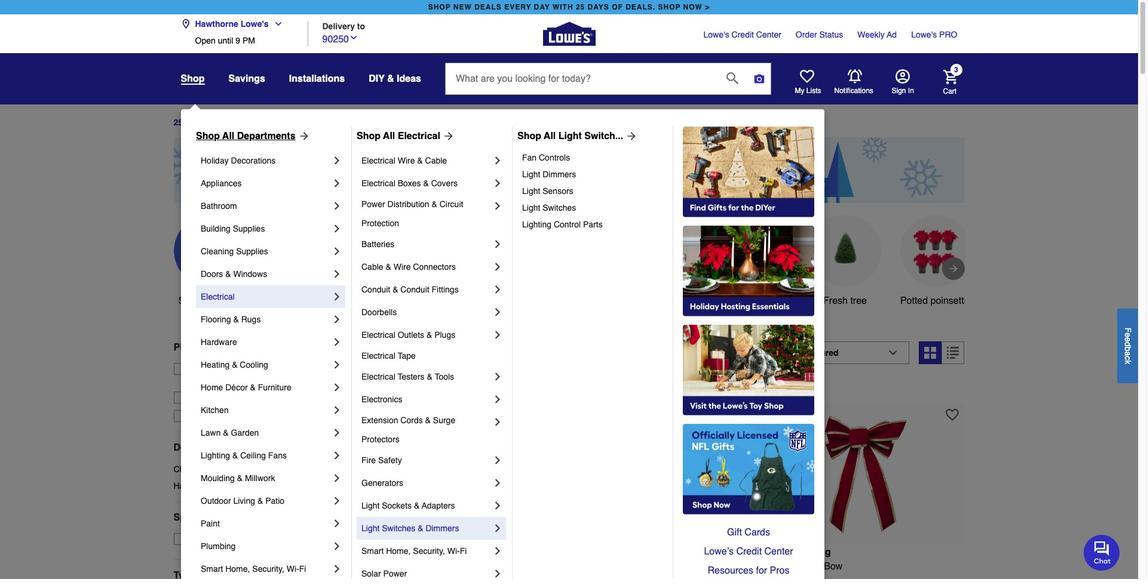 Task type: locate. For each thing, give the bounding box(es) containing it.
supplies
[[233, 224, 265, 234], [236, 247, 268, 256]]

ft down light switches & dimmers link
[[425, 561, 431, 572]]

2 count from the left
[[577, 561, 603, 572]]

0 horizontal spatial lighting
[[201, 451, 230, 461]]

2 20.62- from the left
[[606, 561, 633, 572]]

fi for leftmost smart home, security, wi-fi link
[[299, 565, 306, 574]]

white inside button
[[742, 296, 767, 306]]

ft left multicolor
[[633, 561, 638, 572]]

1 vertical spatial dimmers
[[426, 524, 459, 534]]

conduit & conduit fittings link
[[361, 278, 492, 301]]

lights down light switches & dimmers link
[[435, 576, 460, 580]]

& left millwork
[[237, 474, 243, 483]]

0 vertical spatial white
[[742, 296, 767, 306]]

lowe's home improvement logo image
[[543, 7, 595, 60]]

0 vertical spatial shop
[[181, 73, 205, 84]]

1 horizontal spatial smart
[[361, 547, 384, 556]]

smart for leftmost smart home, security, wi-fi link
[[201, 565, 223, 574]]

1 incandescent from the left
[[460, 561, 517, 572]]

special offers
[[174, 513, 238, 523]]

e up d
[[1123, 333, 1133, 337]]

0 vertical spatial smart home, security, wi-fi
[[361, 547, 467, 556]]

ceiling
[[240, 451, 266, 461]]

chevron right image
[[331, 155, 343, 167], [331, 177, 343, 189], [331, 200, 343, 212], [492, 284, 504, 296], [331, 291, 343, 303], [492, 307, 504, 318], [331, 314, 343, 326], [492, 371, 504, 383], [492, 394, 504, 406], [331, 404, 343, 416], [331, 427, 343, 439], [492, 477, 504, 489], [331, 495, 343, 507], [331, 541, 343, 553], [492, 545, 504, 557], [331, 563, 343, 575]]

1 horizontal spatial switches
[[543, 203, 576, 213]]

2 horizontal spatial in
[[908, 87, 914, 95]]

credit inside lowe's credit center link
[[732, 30, 754, 39]]

home, down plumbing
[[225, 565, 250, 574]]

pros
[[770, 566, 790, 577]]

2 horizontal spatial living
[[803, 547, 831, 558]]

25 left days
[[174, 118, 183, 127]]

20.62-
[[398, 561, 425, 572], [606, 561, 633, 572]]

weekly ad link
[[858, 29, 897, 41]]

white inside holiday living 100-count 20.62-ft white incandescent plug- in christmas string lights
[[433, 561, 458, 572]]

1 shop from the left
[[196, 131, 220, 142]]

deals
[[218, 118, 240, 127], [216, 296, 241, 306]]

0 horizontal spatial living
[[233, 497, 255, 506]]

light for light sockets & adapters
[[361, 501, 380, 511]]

arrow right image
[[295, 130, 310, 142], [440, 130, 455, 142], [623, 130, 638, 142], [947, 263, 959, 275]]

string
[[407, 576, 432, 580], [637, 576, 662, 580]]

credit up the search 'icon'
[[732, 30, 754, 39]]

smart home, security, wi-fi link down light switches & dimmers in the left of the page
[[361, 540, 492, 563]]

light for light switches & dimmers
[[361, 524, 380, 534]]

living for patio
[[233, 497, 255, 506]]

artificial tree button
[[264, 215, 336, 308]]

tree for artificial tree
[[310, 296, 327, 306]]

holiday up solar
[[351, 547, 385, 558]]

0 horizontal spatial smart home, security, wi-fi
[[201, 565, 306, 574]]

hawthorne for hawthorne lowe's & nearby stores
[[191, 376, 232, 386]]

2 incandescent from the left
[[684, 561, 741, 572]]

chevron right image for conduit & conduit fittings link
[[492, 284, 504, 296]]

grid view image
[[925, 347, 937, 359]]

electrical down shop all electrical
[[361, 156, 395, 166]]

1 horizontal spatial lighting
[[522, 220, 551, 229]]

smart home, security, wi-fi link down paint link
[[201, 558, 331, 580]]

cleaning
[[201, 247, 234, 256]]

deals up flooring & rugs
[[216, 296, 241, 306]]

1 horizontal spatial christmas
[[362, 576, 405, 580]]

holiday up 8.5-
[[766, 547, 800, 558]]

switches for light switches
[[543, 203, 576, 213]]

1 horizontal spatial tree
[[850, 296, 867, 306]]

&
[[387, 73, 394, 84], [417, 156, 423, 166], [423, 179, 429, 188], [432, 200, 437, 209], [386, 262, 391, 272], [225, 269, 231, 279], [393, 285, 398, 295], [233, 315, 239, 324], [427, 330, 432, 340], [208, 342, 214, 353], [232, 360, 237, 370], [427, 372, 432, 382], [262, 376, 268, 386], [250, 383, 256, 393], [425, 416, 431, 425], [223, 428, 229, 438], [232, 451, 238, 461], [237, 474, 243, 483], [257, 497, 263, 506], [414, 501, 420, 511], [418, 524, 423, 534]]

chevron right image for holiday decorations link
[[331, 155, 343, 167]]

chat invite button image
[[1084, 535, 1120, 571]]

tools
[[435, 372, 454, 382]]

0 horizontal spatial lights
[[435, 576, 460, 580]]

2 horizontal spatial shop
[[517, 131, 541, 142]]

in inside 100-count 20.62-ft multicolor incandescent plug-in christmas string lights
[[581, 576, 589, 580]]

arrow right image inside shop all electrical "link"
[[440, 130, 455, 142]]

incandescent inside holiday living 100-count 20.62-ft white incandescent plug- in christmas string lights
[[460, 561, 517, 572]]

pickup up hawthorne lowe's & nearby stores at the left bottom of the page
[[233, 364, 258, 374]]

living for count
[[388, 547, 416, 558]]

lawn
[[201, 428, 221, 438]]

1 compare from the left
[[372, 383, 407, 392]]

arrow right image for shop all electrical
[[440, 130, 455, 142]]

holiday inside holiday decorations link
[[201, 156, 229, 166]]

savings
[[229, 73, 265, 84], [465, 296, 499, 306]]

arrow right image up the fan controls link
[[623, 130, 638, 142]]

0 horizontal spatial shop
[[196, 131, 220, 142]]

0 horizontal spatial 100-
[[351, 561, 370, 572]]

0 horizontal spatial savings
[[229, 73, 265, 84]]

electrical up electronics
[[361, 372, 395, 382]]

1 horizontal spatial plug-
[[558, 576, 581, 580]]

extension
[[361, 416, 398, 425]]

chevron right image for moulding & millwork
[[331, 473, 343, 485]]

all up fan controls
[[544, 131, 556, 142]]

1 vertical spatial cable
[[361, 262, 383, 272]]

heating & cooling
[[201, 360, 268, 370]]

all inside "link"
[[383, 131, 395, 142]]

lowe's home improvement lists image
[[800, 69, 814, 84]]

chevron right image for fire safety
[[492, 455, 504, 467]]

all for light
[[544, 131, 556, 142]]

smart
[[361, 547, 384, 556], [201, 565, 223, 574]]

string inside holiday living 100-count 20.62-ft white incandescent plug- in christmas string lights
[[407, 576, 432, 580]]

1 horizontal spatial ft
[[633, 561, 638, 572]]

shop left new
[[428, 3, 451, 11]]

0 vertical spatial smart
[[361, 547, 384, 556]]

resources for pros link
[[683, 562, 814, 580]]

arrow right image for shop all departments
[[295, 130, 310, 142]]

& left the circuit
[[432, 200, 437, 209]]

all up electrical wire & cable
[[383, 131, 395, 142]]

0 vertical spatial lighting
[[522, 220, 551, 229]]

fittings
[[432, 285, 459, 295]]

electrical
[[398, 131, 440, 142], [361, 156, 395, 166], [361, 179, 395, 188], [201, 292, 235, 302], [361, 330, 395, 340], [361, 351, 395, 361], [361, 372, 395, 382]]

0 horizontal spatial cable
[[361, 262, 383, 272]]

2 100- from the left
[[558, 561, 577, 572]]

delivery
[[322, 21, 355, 31], [217, 342, 254, 353], [210, 412, 240, 421]]

0 horizontal spatial savings button
[[229, 68, 265, 90]]

& right diy
[[387, 73, 394, 84]]

sign in
[[892, 87, 914, 95]]

electrical tape link
[[361, 347, 504, 366]]

cleaning supplies link
[[201, 240, 331, 263]]

1 horizontal spatial savings
[[465, 296, 499, 306]]

weekly ad
[[858, 30, 897, 39]]

smart home, security, wi-fi link
[[361, 540, 492, 563], [201, 558, 331, 580]]

25 right the 'with'
[[576, 3, 585, 11]]

ft inside 100-count 20.62-ft multicolor incandescent plug-in christmas string lights
[[633, 561, 638, 572]]

1 vertical spatial smart home, security, wi-fi
[[201, 565, 306, 574]]

arrow right image inside 'shop all departments' link
[[295, 130, 310, 142]]

wi- down the 'plumbing' link
[[287, 565, 299, 574]]

protectors
[[361, 435, 400, 445]]

holiday for holiday living 100-count 20.62-ft white incandescent plug- in christmas string lights
[[351, 547, 385, 558]]

smart up solar
[[361, 547, 384, 556]]

center left the order
[[756, 30, 781, 39]]

light down light sensors
[[522, 203, 540, 213]]

1 horizontal spatial compare
[[787, 383, 822, 392]]

today
[[261, 364, 283, 374]]

tree for fresh tree
[[850, 296, 867, 306]]

delivery up 90250
[[322, 21, 355, 31]]

ideas
[[397, 73, 421, 84]]

d
[[1123, 342, 1133, 347]]

tree inside button
[[850, 296, 867, 306]]

shop
[[181, 73, 205, 84], [178, 296, 201, 306]]

decorations for holiday decorations
[[231, 156, 276, 166]]

1 horizontal spatial savings button
[[446, 215, 518, 308]]

2 e from the top
[[1123, 337, 1133, 342]]

tree inside "button"
[[310, 296, 327, 306]]

doorbells
[[361, 308, 397, 317]]

smart for the right smart home, security, wi-fi link
[[361, 547, 384, 556]]

2 horizontal spatial christmas
[[591, 576, 634, 580]]

shop new deals every day with 25 days of deals. shop now > link
[[426, 0, 712, 14]]

arrow right image up electrical wire & cable link
[[440, 130, 455, 142]]

chevron right image for home décor & furniture
[[331, 382, 343, 394]]

1 vertical spatial white
[[433, 561, 458, 572]]

0 horizontal spatial 20.62-
[[398, 561, 425, 572]]

lighting up christmas decorations
[[201, 451, 230, 461]]

decorations
[[231, 156, 276, 166], [509, 348, 592, 364], [214, 465, 258, 474], [214, 481, 258, 491]]

1 vertical spatial wire
[[394, 262, 411, 272]]

shop up fan
[[517, 131, 541, 142]]

gift cards
[[727, 528, 770, 538]]

security, for the right smart home, security, wi-fi link
[[413, 547, 445, 556]]

in
[[908, 87, 914, 95], [351, 576, 359, 580], [581, 576, 589, 580]]

chevron right image for doors & windows
[[331, 268, 343, 280]]

deals right of
[[218, 118, 240, 127]]

plumbing
[[201, 542, 236, 551]]

cards
[[745, 528, 770, 538]]

chevron right image for light sockets & adapters
[[492, 500, 504, 512]]

doorbells link
[[361, 301, 492, 324]]

security, down the 'plumbing' link
[[252, 565, 284, 574]]

switches down sensors
[[543, 203, 576, 213]]

living down light switches & dimmers in the left of the page
[[388, 547, 416, 558]]

potted poinsettia button
[[900, 215, 972, 308]]

electrical for electrical wire & cable
[[361, 156, 395, 166]]

0 horizontal spatial switches
[[382, 524, 415, 534]]

lowe's home improvement account image
[[895, 69, 910, 84]]

& inside the extension cords & surge protectors
[[425, 416, 431, 425]]

lawn & garden
[[201, 428, 259, 438]]

in
[[438, 348, 449, 364], [782, 561, 790, 572]]

electrical up electrical wire & cable link
[[398, 131, 440, 142]]

in inside holiday living 100-count 20.62-ft white incandescent plug- in christmas string lights
[[351, 576, 359, 580]]

flooring & rugs
[[201, 315, 261, 324]]

1 vertical spatial shop
[[178, 296, 201, 306]]

1 horizontal spatial 100-
[[558, 561, 577, 572]]

electrical for electrical tape
[[361, 351, 395, 361]]

on sale
[[195, 535, 225, 544]]

installations button
[[289, 68, 345, 90]]

all down 25 days of deals link
[[222, 131, 234, 142]]

0 horizontal spatial tree
[[310, 296, 327, 306]]

0 horizontal spatial in
[[351, 576, 359, 580]]

list view image
[[947, 347, 959, 359]]

chevron right image for kitchen link
[[331, 404, 343, 416]]

100-count 20.62-ft multicolor incandescent plug-in christmas string lights
[[558, 561, 741, 580]]

5013254527 element
[[766, 382, 822, 394]]

chevron right image for the 'plumbing' link
[[331, 541, 343, 553]]

deals inside button
[[216, 296, 241, 306]]

0 vertical spatial deals
[[218, 118, 240, 127]]

chevron right image for extension cords & surge protectors
[[492, 416, 504, 428]]

hawthorne inside hawthorne lowe's & nearby stores button
[[191, 376, 232, 386]]

living up red in the bottom right of the page
[[803, 547, 831, 558]]

visit the lowe's toy shop. image
[[683, 325, 814, 416]]

all inside button
[[203, 296, 213, 306]]

ft inside holiday living 100-count 20.62-ft white incandescent plug- in christmas string lights
[[425, 561, 431, 572]]

holiday inside holiday living 100-count 20.62-ft white incandescent plug- in christmas string lights
[[351, 547, 385, 558]]

1 vertical spatial savings button
[[446, 215, 518, 308]]

supplies for cleaning supplies
[[236, 247, 268, 256]]

1 lights from the left
[[435, 576, 460, 580]]

light down generators
[[361, 501, 380, 511]]

chevron right image for batteries
[[492, 238, 504, 250]]

1 horizontal spatial shop
[[357, 131, 381, 142]]

2 tree from the left
[[850, 296, 867, 306]]

0 horizontal spatial conduit
[[361, 285, 390, 295]]

special offers button
[[174, 502, 332, 533]]

1 horizontal spatial in
[[782, 561, 790, 572]]

arrow right image up holiday decorations link
[[295, 130, 310, 142]]

0 horizontal spatial string
[[407, 576, 432, 580]]

fan controls link
[[522, 149, 664, 166]]

living inside holiday living 100-count 20.62-ft white incandescent plug- in christmas string lights
[[388, 547, 416, 558]]

fast delivery
[[191, 412, 240, 421]]

chevron right image for doorbells link
[[492, 307, 504, 318]]

0 horizontal spatial in
[[438, 348, 449, 364]]

e up b
[[1123, 337, 1133, 342]]

3 shop from the left
[[517, 131, 541, 142]]

paint
[[201, 519, 220, 529]]

1 vertical spatial in
[[782, 561, 790, 572]]

pickup up free
[[174, 342, 205, 353]]

& up 'led'
[[393, 285, 398, 295]]

conduit down cable & wire connectors at the top left of page
[[401, 285, 429, 295]]

hawthorne for hawthorne lowe's
[[195, 19, 238, 29]]

chevron right image for paint
[[331, 518, 343, 530]]

offers
[[210, 513, 238, 523]]

dimmers down the adapters
[[426, 524, 459, 534]]

1 vertical spatial center
[[764, 547, 793, 557]]

1 horizontal spatial fi
[[460, 547, 467, 556]]

1 horizontal spatial smart home, security, wi-fi
[[361, 547, 467, 556]]

light
[[558, 131, 582, 142], [522, 170, 540, 179], [522, 186, 540, 196], [522, 203, 540, 213], [361, 501, 380, 511], [361, 524, 380, 534]]

switches for light switches & dimmers
[[382, 524, 415, 534]]

1 count from the left
[[370, 561, 396, 572]]

tree right artificial
[[310, 296, 327, 306]]

holiday inside holiday living 8.5-in w red bow
[[766, 547, 800, 558]]

1 vertical spatial credit
[[736, 547, 762, 557]]

2 compare from the left
[[787, 383, 822, 392]]

1 tree from the left
[[310, 296, 327, 306]]

living down hanukkah decorations "link"
[[233, 497, 255, 506]]

red
[[804, 561, 821, 572]]

1 horizontal spatial pickup
[[233, 364, 258, 374]]

fi down the 'plumbing' link
[[299, 565, 306, 574]]

20.62- left multicolor
[[606, 561, 633, 572]]

cable down batteries
[[361, 262, 383, 272]]

living inside holiday living 8.5-in w red bow
[[803, 547, 831, 558]]

switches down sockets
[[382, 524, 415, 534]]

0 horizontal spatial security,
[[252, 565, 284, 574]]

0 horizontal spatial smart home, security, wi-fi link
[[201, 558, 331, 580]]

compare inside 1001813120 element
[[372, 383, 407, 392]]

2 ft from the left
[[633, 561, 638, 572]]

0 vertical spatial savings
[[229, 73, 265, 84]]

0 horizontal spatial 25
[[174, 118, 183, 127]]

holiday up appliances
[[201, 156, 229, 166]]

camera image
[[753, 73, 765, 85]]

credit inside lowe's credit center link
[[736, 547, 762, 557]]

shop up electrical wire & cable
[[357, 131, 381, 142]]

lighting inside "link"
[[201, 451, 230, 461]]

1 vertical spatial switches
[[382, 524, 415, 534]]

1 ft from the left
[[425, 561, 431, 572]]

led button
[[355, 215, 427, 308]]

light down light sockets & adapters
[[361, 524, 380, 534]]

chevron right image for electrical boxes & covers
[[492, 177, 504, 189]]

0 vertical spatial fi
[[460, 547, 467, 556]]

1 horizontal spatial count
[[577, 561, 603, 572]]

electrical down doorbells
[[361, 330, 395, 340]]

departments up holiday decorations link
[[237, 131, 295, 142]]

1 horizontal spatial dimmers
[[543, 170, 576, 179]]

electrical outlets & plugs link
[[361, 324, 492, 347]]

electrical testers & tools link
[[361, 366, 492, 388]]

1 string from the left
[[407, 576, 432, 580]]

1 100- from the left
[[351, 561, 370, 572]]

Search Query text field
[[446, 63, 717, 94]]

power distribution & circuit protection link
[[361, 195, 492, 233]]

center up 8.5-
[[764, 547, 793, 557]]

shop inside button
[[178, 296, 201, 306]]

credit up resources for pros link
[[736, 547, 762, 557]]

delivery to
[[322, 21, 365, 31]]

security, for leftmost smart home, security, wi-fi link
[[252, 565, 284, 574]]

1 vertical spatial supplies
[[236, 247, 268, 256]]

shop for shop all departments
[[196, 131, 220, 142]]

20.62- inside 100-count 20.62-ft multicolor incandescent plug-in christmas string lights
[[606, 561, 633, 572]]

0 horizontal spatial wi-
[[287, 565, 299, 574]]

home, down light switches & dimmers in the left of the page
[[386, 547, 411, 556]]

shop left now
[[658, 3, 681, 11]]

furniture
[[258, 383, 291, 393]]

fresh tree
[[823, 296, 867, 306]]

chevron right image for cleaning supplies
[[331, 246, 343, 258]]

string inside 100-count 20.62-ft multicolor incandescent plug-in christmas string lights
[[637, 576, 662, 580]]

cable & wire connectors
[[361, 262, 456, 272]]

chevron right image for electrical wire & cable
[[492, 155, 504, 167]]

conduit up 'led'
[[361, 285, 390, 295]]

light sockets & adapters
[[361, 501, 455, 511]]

lowe's down >
[[704, 30, 729, 39]]

chevron right image for lawn & garden link
[[331, 427, 343, 439]]

tree right fresh
[[850, 296, 867, 306]]

1 horizontal spatial string
[[637, 576, 662, 580]]

0 horizontal spatial count
[[370, 561, 396, 572]]

smart home, security, wi-fi down light switches & dimmers in the left of the page
[[361, 547, 467, 556]]

diy & ideas button
[[369, 68, 421, 90]]

electrical for electrical testers & tools
[[361, 372, 395, 382]]

0 vertical spatial supplies
[[233, 224, 265, 234]]

& right décor
[[250, 383, 256, 393]]

all up flooring
[[203, 296, 213, 306]]

1 horizontal spatial lights
[[665, 576, 690, 580]]

shop down 25 days of deals on the top left of the page
[[196, 131, 220, 142]]

location image
[[181, 19, 190, 29]]

electrical for electrical boxes & covers
[[361, 179, 395, 188]]

supplies up the windows
[[236, 247, 268, 256]]

dimmers up sensors
[[543, 170, 576, 179]]

wire up boxes
[[398, 156, 415, 166]]

fast
[[191, 412, 208, 421]]

plug- inside holiday living 100-count 20.62-ft white incandescent plug- in christmas string lights
[[520, 561, 542, 572]]

0 horizontal spatial incandescent
[[460, 561, 517, 572]]

now
[[683, 3, 703, 11]]

hawthorne down store
[[191, 376, 232, 386]]

& inside power distribution & circuit protection
[[432, 200, 437, 209]]

25 days of deals link
[[174, 118, 240, 127]]

compare inside 5013254527 element
[[787, 383, 822, 392]]

1 vertical spatial hawthorne
[[191, 376, 232, 386]]

outdoor living & patio link
[[201, 490, 331, 513]]

0 vertical spatial power
[[361, 200, 385, 209]]

2 lights from the left
[[665, 576, 690, 580]]

1 horizontal spatial wi-
[[447, 547, 460, 556]]

savings down pm
[[229, 73, 265, 84]]

1 vertical spatial smart
[[201, 565, 223, 574]]

0 vertical spatial delivery
[[322, 21, 355, 31]]

safety
[[378, 456, 402, 465]]

20.62- down light switches & dimmers in the left of the page
[[398, 561, 425, 572]]

1 vertical spatial deals
[[216, 296, 241, 306]]

power right solar
[[383, 569, 407, 579]]

fi up solar power link
[[460, 547, 467, 556]]

2 string from the left
[[637, 576, 662, 580]]

0 horizontal spatial white
[[433, 561, 458, 572]]

switches
[[543, 203, 576, 213], [382, 524, 415, 534]]

chevron right image for solar power
[[492, 568, 504, 580]]

& left plugs at the left bottom of page
[[427, 330, 432, 340]]

1 20.62- from the left
[[398, 561, 425, 572]]

0 vertical spatial departments
[[237, 131, 295, 142]]

chevron down image
[[349, 33, 358, 42]]

c
[[1123, 356, 1133, 360]]

windows
[[233, 269, 267, 279]]

notifications
[[834, 87, 873, 95]]

covers
[[431, 179, 458, 188]]

fresh tree button
[[809, 215, 881, 308]]

lawn & garden link
[[201, 422, 331, 445]]

delivery up lawn & garden
[[210, 412, 240, 421]]

1 horizontal spatial living
[[388, 547, 416, 558]]

b
[[1123, 347, 1133, 351]]

electrical for electrical outlets & plugs
[[361, 330, 395, 340]]

holiday
[[201, 156, 229, 166], [453, 348, 505, 364], [351, 547, 385, 558], [766, 547, 800, 558]]

power inside power distribution & circuit protection
[[361, 200, 385, 209]]

decorations inside "link"
[[214, 481, 258, 491]]

hawthorne up open until 9 pm
[[195, 19, 238, 29]]

chevron right image for bathroom link
[[331, 200, 343, 212]]

100-count 20.62-ft multicolor incandescent plug-in christmas string lights link
[[558, 547, 757, 580]]

power up protection
[[361, 200, 385, 209]]

christmas decorations link
[[174, 464, 332, 475]]

chevron right image for heating & cooling
[[331, 359, 343, 371]]

savings up 198 products in holiday decorations
[[465, 296, 499, 306]]

doors & windows
[[201, 269, 267, 279]]

0 vertical spatial hawthorne
[[195, 19, 238, 29]]

in inside sign in button
[[908, 87, 914, 95]]

None search field
[[445, 63, 771, 106]]

0 horizontal spatial pickup
[[174, 342, 205, 353]]

0 horizontal spatial home,
[[225, 565, 250, 574]]

plumbing link
[[201, 535, 331, 558]]

0 vertical spatial switches
[[543, 203, 576, 213]]

holiday for holiday living 8.5-in w red bow
[[766, 547, 800, 558]]

electrical left boxes
[[361, 179, 395, 188]]

chevron right image
[[492, 155, 504, 167], [492, 177, 504, 189], [492, 200, 504, 212], [331, 223, 343, 235], [492, 238, 504, 250], [331, 246, 343, 258], [492, 261, 504, 273], [331, 268, 343, 280], [492, 329, 504, 341], [331, 336, 343, 348], [331, 359, 343, 371], [331, 382, 343, 394], [492, 416, 504, 428], [331, 450, 343, 462], [492, 455, 504, 467], [331, 473, 343, 485], [492, 500, 504, 512], [331, 518, 343, 530], [492, 523, 504, 535], [492, 568, 504, 580]]

1 horizontal spatial security,
[[413, 547, 445, 556]]

1 horizontal spatial conduit
[[401, 285, 429, 295]]

on
[[195, 535, 206, 544]]

2 shop from the left
[[357, 131, 381, 142]]

center for lowe's credit center
[[764, 547, 793, 557]]

lowe's home improvement notification center image
[[848, 69, 862, 84]]

1 horizontal spatial incandescent
[[684, 561, 741, 572]]

chevron right image for hardware
[[331, 336, 343, 348]]

savings inside button
[[465, 296, 499, 306]]

f e e d b a c k button
[[1117, 309, 1138, 383]]

0 horizontal spatial smart
[[201, 565, 223, 574]]

& right the cords
[[425, 416, 431, 425]]

cable up covers
[[425, 156, 447, 166]]

0 horizontal spatial compare
[[372, 383, 407, 392]]

arrow right image for shop all light switch...
[[623, 130, 638, 142]]

arrow right image inside shop all light switch... link
[[623, 130, 638, 142]]

count inside holiday living 100-count 20.62-ft white incandescent plug- in christmas string lights
[[370, 561, 396, 572]]

shop inside "link"
[[357, 131, 381, 142]]

0 horizontal spatial ft
[[425, 561, 431, 572]]

supplies for building supplies
[[233, 224, 265, 234]]

credit
[[732, 30, 754, 39], [736, 547, 762, 557]]

holiday hosting essentials. image
[[683, 226, 814, 317]]

generators
[[361, 479, 403, 488]]

heart outline image
[[946, 408, 959, 422]]

in down plugs at the left bottom of page
[[438, 348, 449, 364]]

1 horizontal spatial 20.62-
[[606, 561, 633, 572]]

1 vertical spatial plug-
[[558, 576, 581, 580]]

light down light dimmers
[[522, 186, 540, 196]]

hawthorne inside hawthorne lowe's button
[[195, 19, 238, 29]]

1 vertical spatial wi-
[[287, 565, 299, 574]]

1 vertical spatial savings
[[465, 296, 499, 306]]



Task type: describe. For each thing, give the bounding box(es) containing it.
generators link
[[361, 472, 492, 495]]

gift cards link
[[683, 523, 814, 543]]

all for deals
[[203, 296, 213, 306]]

status
[[819, 30, 843, 39]]

1 e from the top
[[1123, 333, 1133, 337]]

chevron right image for flooring & rugs link
[[331, 314, 343, 326]]

flooring & rugs link
[[201, 308, 331, 331]]

fire safety
[[361, 456, 402, 465]]

cart
[[943, 87, 957, 95]]

0 vertical spatial 25
[[576, 3, 585, 11]]

0 vertical spatial pickup
[[174, 342, 205, 353]]

light switches & dimmers
[[361, 524, 459, 534]]

credit for lowe's
[[736, 547, 762, 557]]

incandescent inside 100-count 20.62-ft multicolor incandescent plug-in christmas string lights
[[684, 561, 741, 572]]

in inside holiday living 8.5-in w red bow
[[782, 561, 790, 572]]

1 vertical spatial power
[[383, 569, 407, 579]]

with
[[553, 3, 573, 11]]

90250
[[322, 34, 349, 45]]

shop for shop
[[181, 73, 205, 84]]

chevron right image for generators link
[[492, 477, 504, 489]]

tape
[[398, 351, 416, 361]]

& down 'today'
[[262, 376, 268, 386]]

protection
[[361, 219, 399, 228]]

holiday living 100-count 20.62-ft white incandescent plug- in christmas string lights
[[351, 547, 542, 580]]

holiday for holiday decorations
[[201, 156, 229, 166]]

every
[[504, 3, 531, 11]]

0 vertical spatial dimmers
[[543, 170, 576, 179]]

credit for lowe's
[[732, 30, 754, 39]]

fan controls
[[522, 153, 570, 163]]

decorations for hanukkah decorations
[[214, 481, 258, 491]]

lowe's pro link
[[911, 29, 957, 41]]

electronics link
[[361, 388, 492, 411]]

100- inside 100-count 20.62-ft multicolor incandescent plug-in christmas string lights
[[558, 561, 577, 572]]

chevron right image for outdoor living & patio link
[[331, 495, 343, 507]]

center for lowe's credit center
[[756, 30, 781, 39]]

0 horizontal spatial christmas
[[174, 465, 211, 474]]

lowe's credit center link
[[683, 543, 814, 562]]

shop all electrical
[[357, 131, 440, 142]]

décor
[[225, 383, 248, 393]]

0 vertical spatial wire
[[398, 156, 415, 166]]

patio
[[265, 497, 284, 506]]

electrical boxes & covers link
[[361, 172, 492, 195]]

fire
[[361, 456, 376, 465]]

chevron down image
[[269, 19, 283, 29]]

decorations for christmas decorations
[[214, 465, 258, 474]]

electrical wire & cable
[[361, 156, 447, 166]]

sockets
[[382, 501, 412, 511]]

sensors
[[543, 186, 573, 196]]

bow
[[824, 561, 843, 572]]

& left rugs
[[233, 315, 239, 324]]

0 horizontal spatial departments
[[174, 443, 232, 453]]

resources
[[708, 566, 753, 577]]

chevron right image for electrical link
[[331, 291, 343, 303]]

20.62- inside holiday living 100-count 20.62-ft white incandescent plug- in christmas string lights
[[398, 561, 425, 572]]

decoration
[[641, 310, 686, 321]]

building supplies link
[[201, 217, 331, 240]]

0 vertical spatial cable
[[425, 156, 447, 166]]

store
[[211, 364, 231, 374]]

new
[[453, 3, 472, 11]]

1001813120 element
[[351, 382, 407, 394]]

fresh
[[823, 296, 848, 306]]

order status link
[[796, 29, 843, 41]]

deals.
[[626, 3, 656, 11]]

1 vertical spatial delivery
[[217, 342, 254, 353]]

lighting for lighting control parts
[[522, 220, 551, 229]]

plug- inside 100-count 20.62-ft multicolor incandescent plug-in christmas string lights
[[558, 576, 581, 580]]

christmas inside holiday living 100-count 20.62-ft white incandescent plug- in christmas string lights
[[362, 576, 405, 580]]

1 vertical spatial 25
[[174, 118, 183, 127]]

shop for shop all deals
[[178, 296, 201, 306]]

chevron right image for cable & wire connectors
[[492, 261, 504, 273]]

christmas inside 100-count 20.62-ft multicolor incandescent plug-in christmas string lights
[[591, 576, 634, 580]]

1 conduit from the left
[[361, 285, 390, 295]]

& right store
[[232, 360, 237, 370]]

chevron right image for electrical outlets & plugs
[[492, 329, 504, 341]]

electrical up flooring
[[201, 292, 235, 302]]

& down batteries
[[386, 262, 391, 272]]

shop new deals every day with 25 days of deals. shop now >
[[428, 3, 710, 11]]

all for electrical
[[383, 131, 395, 142]]

& left the patio
[[257, 497, 263, 506]]

light for light sensors
[[522, 186, 540, 196]]

25 days of deals. shop new deals every day. while supplies last. image
[[174, 137, 965, 203]]

f
[[1123, 328, 1133, 333]]

lighting & ceiling fans link
[[201, 445, 331, 467]]

extension cords & surge protectors link
[[361, 411, 492, 449]]

& down light sockets & adapters link
[[418, 524, 423, 534]]

light for light switches
[[522, 203, 540, 213]]

hanukkah
[[174, 481, 211, 491]]

electrical testers & tools
[[361, 372, 454, 382]]

lights inside 100-count 20.62-ft multicolor incandescent plug-in christmas string lights
[[665, 576, 690, 580]]

ad
[[887, 30, 897, 39]]

3
[[954, 66, 958, 74]]

& right boxes
[[423, 179, 429, 188]]

compare for 5013254527 element
[[787, 383, 822, 392]]

& up the electrical boxes & covers link
[[417, 156, 423, 166]]

holiday down plugs at the left bottom of page
[[453, 348, 505, 364]]

shop all light switch... link
[[517, 129, 638, 143]]

pro
[[939, 30, 957, 39]]

count inside 100-count 20.62-ft multicolor incandescent plug-in christmas string lights
[[577, 561, 603, 572]]

batteries link
[[361, 233, 492, 256]]

lists
[[806, 87, 821, 95]]

f e e d b a c k
[[1123, 328, 1133, 364]]

smart home, security, wi-fi for leftmost smart home, security, wi-fi link
[[201, 565, 306, 574]]

hanging decoration
[[641, 296, 686, 321]]

0 horizontal spatial dimmers
[[426, 524, 459, 534]]

& up heating
[[208, 342, 214, 353]]

lowe's down free store pickup today at:
[[234, 376, 260, 386]]

search image
[[727, 72, 738, 84]]

light for light dimmers
[[522, 170, 540, 179]]

sign
[[892, 87, 906, 95]]

home décor & furniture
[[201, 383, 291, 393]]

lowe's up pm
[[241, 19, 269, 29]]

nearby
[[270, 376, 296, 386]]

1 horizontal spatial departments
[[237, 131, 295, 142]]

& right the lawn
[[223, 428, 229, 438]]

chevron right image for electrical testers & tools link
[[492, 371, 504, 383]]

outdoor
[[201, 497, 231, 506]]

parts
[[583, 220, 603, 229]]

& right sockets
[[414, 501, 420, 511]]

connectors
[[413, 262, 456, 272]]

compare for 1001813120 element
[[372, 383, 407, 392]]

0 vertical spatial wi-
[[447, 547, 460, 556]]

shop for shop all light switch...
[[517, 131, 541, 142]]

& inside "link"
[[232, 451, 238, 461]]

lights inside holiday living 100-count 20.62-ft white incandescent plug- in christmas string lights
[[435, 576, 460, 580]]

& right doors at the top left of page
[[225, 269, 231, 279]]

to
[[357, 21, 365, 31]]

light up controls
[[558, 131, 582, 142]]

shop all light switch...
[[517, 131, 623, 142]]

appliances link
[[201, 172, 331, 195]]

adapters
[[422, 501, 455, 511]]

chevron right image for light switches & dimmers
[[492, 523, 504, 535]]

my
[[795, 87, 805, 95]]

chevron right image for appliances link
[[331, 177, 343, 189]]

installations
[[289, 73, 345, 84]]

chevron right image for lighting & ceiling fans
[[331, 450, 343, 462]]

fi for the right smart home, security, wi-fi link
[[460, 547, 467, 556]]

chevron right image for building supplies
[[331, 223, 343, 235]]

1 shop from the left
[[428, 3, 451, 11]]

departments element
[[174, 442, 332, 454]]

smart home, security, wi-fi for the right smart home, security, wi-fi link
[[361, 547, 467, 556]]

light switches link
[[522, 200, 664, 216]]

chevron right image for power distribution & circuit protection
[[492, 200, 504, 212]]

1 horizontal spatial home,
[[386, 547, 411, 556]]

& left tools
[[427, 372, 432, 382]]

1 horizontal spatial smart home, security, wi-fi link
[[361, 540, 492, 563]]

find gifts for the diyer. image
[[683, 127, 814, 217]]

electrical tape
[[361, 351, 416, 361]]

hawthorne lowe's
[[195, 19, 269, 29]]

diy & ideas
[[369, 73, 421, 84]]

doors & windows link
[[201, 263, 331, 286]]

moulding
[[201, 474, 235, 483]]

home décor & furniture link
[[201, 376, 331, 399]]

electrical inside "link"
[[398, 131, 440, 142]]

officially licensed n f l gifts. shop now. image
[[683, 424, 814, 515]]

lowe's home improvement cart image
[[943, 70, 957, 84]]

hanukkah decorations link
[[174, 480, 332, 492]]

poinsettia
[[931, 296, 972, 306]]

hardware
[[201, 338, 237, 347]]

arrow right image up poinsettia
[[947, 263, 959, 275]]

lighting & ceiling fans
[[201, 451, 287, 461]]

pm
[[243, 36, 255, 45]]

100- inside holiday living 100-count 20.62-ft white incandescent plug- in christmas string lights
[[351, 561, 370, 572]]

living for in
[[803, 547, 831, 558]]

paint link
[[201, 513, 331, 535]]

diy
[[369, 73, 385, 84]]

all for departments
[[222, 131, 234, 142]]

shop for shop all electrical
[[357, 131, 381, 142]]

lighting for lighting & ceiling fans
[[201, 451, 230, 461]]

potted
[[900, 296, 928, 306]]

until
[[218, 36, 233, 45]]

lowe's left "pro"
[[911, 30, 937, 39]]

for
[[756, 566, 767, 577]]

heart outline image
[[739, 408, 752, 422]]

circuit
[[440, 200, 463, 209]]

a
[[1123, 351, 1133, 356]]

2 shop from the left
[[658, 3, 681, 11]]

order
[[796, 30, 817, 39]]

multicolor
[[641, 561, 682, 572]]

2 vertical spatial delivery
[[210, 412, 240, 421]]

198 products in holiday decorations
[[351, 348, 592, 364]]

1 vertical spatial home,
[[225, 565, 250, 574]]

0 vertical spatial savings button
[[229, 68, 265, 90]]

chevron right image for electronics 'link'
[[492, 394, 504, 406]]

open
[[195, 36, 216, 45]]

2 conduit from the left
[[401, 285, 429, 295]]

0 vertical spatial in
[[438, 348, 449, 364]]



Task type: vqa. For each thing, say whether or not it's contained in the screenshot.
Search an
no



